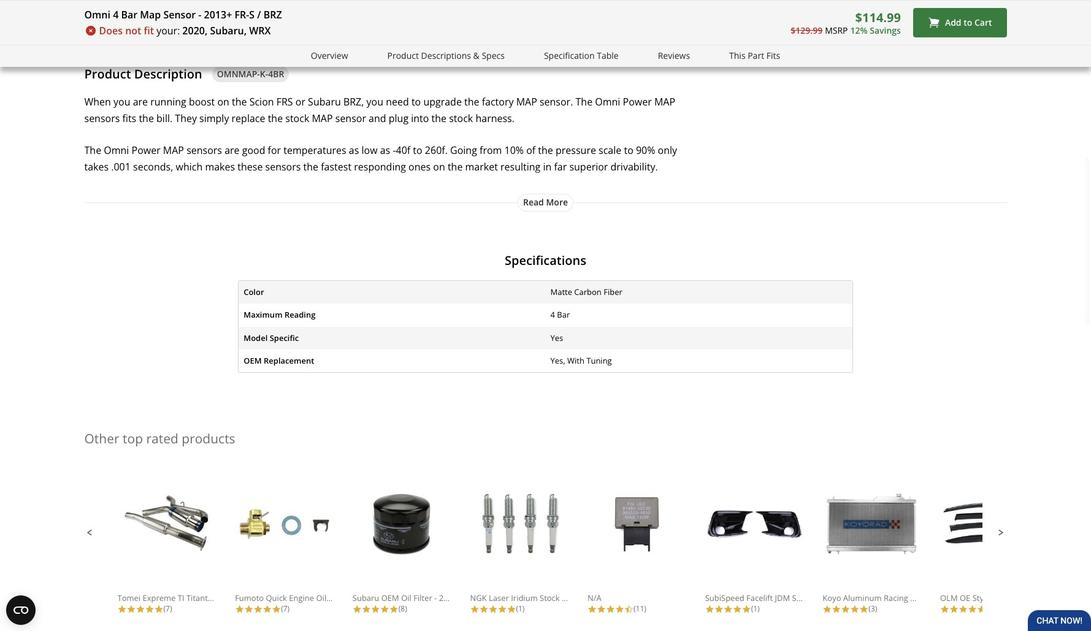 Task type: locate. For each thing, give the bounding box(es) containing it.
2 bill. from the top
[[156, 225, 172, 238]]

bill. inside this map sensor will require tuning. when you are running boost on the scion frs or subaru brz, you need to upgrade the factory map sensor. the omni power map sensors fits the bill. they simply replace the stock map sensor and plug into the stock harness.
[[156, 225, 172, 238]]

2 which from the top
[[176, 273, 203, 287]]

1 horizontal spatial (1)
[[751, 603, 760, 614]]

1 vertical spatial scale
[[599, 257, 621, 271]]

8 total reviews element
[[352, 603, 451, 614]]

1 vertical spatial drivability.
[[611, 273, 658, 287]]

with
[[567, 355, 584, 366]]

descriptions
[[421, 50, 471, 61]]

are
[[133, 95, 148, 109], [225, 144, 240, 157], [133, 209, 148, 222], [225, 257, 240, 271]]

$114.99
[[855, 9, 901, 26]]

are inside this map sensor will require tuning. when you are running boost on the scion frs or subaru brz, you need to upgrade the factory map sensor. the omni power map sensors fits the bill. they simply replace the stock map sensor and plug into the stock harness.
[[133, 209, 148, 222]]

9 star image from the left
[[498, 605, 507, 614]]

8 star image from the left
[[371, 605, 380, 614]]

1 vertical spatial bill.
[[156, 225, 172, 238]]

1 total reviews element
[[470, 603, 568, 614], [705, 603, 803, 614]]

replace inside when you are running boost on the scion frs or subaru brz, you need to upgrade the factory map sensor. the omni power map sensors fits the bill. they simply replace the stock map sensor and plug into the stock harness.
[[232, 111, 265, 125]]

sensor. down specification
[[540, 95, 573, 109]]

2 takes from the top
[[84, 273, 109, 287]]

fits inside this map sensor will require tuning. when you are running boost on the scion frs or subaru brz, you need to upgrade the factory map sensor. the omni power map sensors fits the bill. they simply replace the stock map sensor and plug into the stock harness.
[[122, 225, 136, 238]]

19 star image from the left
[[949, 605, 959, 614]]

1 vertical spatial this
[[84, 192, 103, 206]]

2 require from the top
[[187, 306, 227, 319]]

15 star image from the left
[[841, 605, 850, 614]]

0 vertical spatial 10%
[[504, 144, 524, 157]]

3 star image from the left
[[244, 605, 253, 614]]

the omni power map sensors are good for temperatures as low as -40f to 260f. going from 10% of the pressure scale to 90% only takes .001 seconds, which makes these sensors the fastest responding ones on the market resulting in far superior drivability. down when you are running boost on the scion frs or subaru brz, you need to upgrade the factory map sensor. the omni power map sensors fits the bill. they simply replace the stock map sensor and plug into the stock harness.
[[84, 144, 677, 173]]

this map sensor will require tuning. when you are running boost on the scion frs or subaru brz, you need to upgrade the factory map sensor. the omni power map sensors fits the bill. they simply replace the stock map sensor and plug into the stock harness.
[[84, 192, 675, 238]]

0 vertical spatial ones
[[408, 160, 431, 173]]

this
[[729, 50, 745, 61], [84, 192, 103, 206], [84, 306, 103, 319]]

4 up "yes" at the bottom right of the page
[[550, 309, 555, 320]]

subispeed
[[705, 592, 744, 603]]

1 vertical spatial low
[[362, 257, 378, 271]]

1 vertical spatial these
[[237, 273, 263, 287]]

low
[[362, 144, 378, 157], [362, 257, 378, 271]]

0 vertical spatial .001
[[111, 160, 131, 173]]

0 vertical spatial scion
[[249, 95, 274, 109]]

scion inside when you are running boost on the scion frs or subaru brz, you need to upgrade the factory map sensor. the omni power map sensors fits the bill. they simply replace the stock map sensor and plug into the stock harness.
[[249, 95, 274, 109]]

1 vertical spatial scion
[[249, 209, 274, 222]]

1 7 total reviews element from the left
[[117, 603, 216, 614]]

1 vertical spatial .001
[[111, 273, 131, 287]]

0 vertical spatial replace
[[232, 111, 265, 125]]

this part fits
[[729, 50, 780, 61]]

0 vertical spatial market
[[465, 160, 498, 173]]

(1) left jdm
[[751, 603, 760, 614]]

0 vertical spatial need
[[386, 95, 409, 109]]

low down this map sensor will require tuning. when you are running boost on the scion frs or subaru brz, you need to upgrade the factory map sensor. the omni power map sensors fits the bill. they simply replace the stock map sensor and plug into the stock harness.
[[362, 257, 378, 271]]

1 vertical spatial running
[[150, 209, 186, 222]]

upgrade
[[423, 95, 462, 109], [423, 209, 462, 222]]

2 scion from the top
[[249, 209, 274, 222]]

1 vertical spatial seconds,
[[133, 273, 173, 287]]

0 vertical spatial product
[[387, 50, 419, 61]]

0 horizontal spatial wrx
[[249, 24, 271, 37]]

replace
[[232, 111, 265, 125], [232, 225, 265, 238]]

2 260f. from the top
[[425, 257, 448, 271]]

(7) right back...
[[281, 603, 290, 614]]

this inside this map sensor will require tuning. when you are running boost on the scion frs or subaru brz, you need to upgrade the factory map sensor. the omni power map sensors fits the bill. they simply replace the stock map sensor and plug into the stock harness.
[[84, 192, 103, 206]]

2 frs from the top
[[276, 209, 293, 222]]

part
[[748, 50, 764, 61]]

1 vertical spatial will
[[162, 306, 184, 319]]

product for product descriptions & specs
[[387, 50, 419, 61]]

2 (7) from the left
[[281, 603, 290, 614]]

2 into from the top
[[411, 225, 429, 238]]

star image
[[117, 605, 127, 614], [145, 605, 154, 614], [244, 605, 253, 614], [272, 605, 281, 614], [352, 605, 362, 614], [380, 605, 389, 614], [389, 605, 398, 614], [470, 605, 479, 614], [498, 605, 507, 614], [588, 605, 597, 614], [705, 605, 714, 614], [714, 605, 723, 614], [742, 605, 751, 614], [832, 605, 841, 614], [841, 605, 850, 614], [859, 605, 869, 614], [940, 605, 949, 614], [959, 605, 968, 614], [968, 605, 977, 614]]

product left descriptions at left top
[[387, 50, 419, 61]]

boost inside this map sensor will require tuning. when you are running boost on the scion frs or subaru brz, you need to upgrade the factory map sensor. the omni power map sensors fits the bill. they simply replace the stock map sensor and plug into the stock harness.
[[189, 209, 215, 222]]

good
[[242, 144, 265, 157], [242, 257, 265, 271]]

1 vertical spatial brz,
[[343, 209, 364, 222]]

4 up does
[[113, 8, 119, 21]]

0 vertical spatial 4
[[113, 8, 119, 21]]

1 vertical spatial 260f.
[[425, 257, 448, 271]]

2 makes from the top
[[205, 273, 235, 287]]

4
[[113, 8, 119, 21], [550, 309, 555, 320]]

4 star image from the left
[[235, 605, 244, 614]]

ngk laser iridium stock heat range...
[[470, 592, 611, 603]]

0 vertical spatial only
[[658, 144, 677, 157]]

require for this map sensor will require tuning. when you are running boost on the scion frs or subaru brz, you need to upgrade the factory map sensor. the omni power map sensors fits the bill. they simply replace the stock map sensor and plug into the stock harness.
[[187, 192, 227, 206]]

5 star image from the left
[[253, 605, 263, 614]]

on
[[217, 95, 229, 109], [433, 160, 445, 173], [217, 209, 229, 222], [433, 273, 445, 287]]

boost inside when you are running boost on the scion frs or subaru brz, you need to upgrade the factory map sensor. the omni power map sensors fits the bill. they simply replace the stock map sensor and plug into the stock harness.
[[189, 95, 215, 109]]

0 vertical spatial frs
[[276, 95, 293, 109]]

1 vertical spatial superior
[[569, 273, 608, 287]]

power inside when you are running boost on the scion frs or subaru brz, you need to upgrade the factory map sensor. the omni power map sensors fits the bill. they simply replace the stock map sensor and plug into the stock harness.
[[623, 95, 652, 109]]

0 vertical spatial bill.
[[156, 111, 172, 125]]

1 horizontal spatial bar
[[557, 309, 570, 320]]

1 (1) from the left
[[516, 603, 525, 614]]

in down specifications
[[543, 273, 552, 287]]

(1) right laser
[[516, 603, 525, 614]]

1 temperatures from the top
[[284, 144, 346, 157]]

0 vertical spatial or
[[295, 95, 305, 109]]

frs inside this map sensor will require tuning. when you are running boost on the scion frs or subaru brz, you need to upgrade the factory map sensor. the omni power map sensors fits the bill. they simply replace the stock map sensor and plug into the stock harness.
[[276, 209, 293, 222]]

1 and from the top
[[369, 111, 386, 125]]

style
[[972, 592, 990, 603]]

1 vertical spatial 40f
[[396, 257, 410, 271]]

filter
[[413, 592, 432, 603]]

7 total reviews element
[[117, 603, 216, 614], [235, 603, 333, 614]]

frs inside when you are running boost on the scion frs or subaru brz, you need to upgrade the factory map sensor. the omni power map sensors fits the bill. they simply replace the stock map sensor and plug into the stock harness.
[[276, 95, 293, 109]]

1 vertical spatial or
[[295, 209, 305, 222]]

1 horizontal spatial wrx
[[464, 592, 481, 603]]

this map sensor will require tuning.
[[84, 306, 270, 319]]

into inside when you are running boost on the scion frs or subaru brz, you need to upgrade the factory map sensor. the omni power map sensors fits the bill. they simply replace the stock map sensor and plug into the stock harness.
[[411, 111, 429, 125]]

product for product description
[[84, 65, 131, 82]]

1 horizontal spatial oem
[[381, 592, 399, 603]]

0 vertical spatial this
[[729, 50, 745, 61]]

0 vertical spatial of
[[526, 144, 536, 157]]

(7) left "ti"
[[163, 603, 172, 614]]

oe
[[960, 592, 970, 603]]

1 vertical spatial only
[[658, 257, 677, 271]]

this part fits link
[[729, 49, 780, 63]]

1 vertical spatial takes
[[84, 273, 109, 287]]

power inside this map sensor will require tuning. when you are running boost on the scion frs or subaru brz, you need to upgrade the factory map sensor. the omni power map sensors fits the bill. they simply replace the stock map sensor and plug into the stock harness.
[[623, 209, 652, 222]]

2 plug from the top
[[389, 225, 408, 238]]

2 will from the top
[[162, 306, 184, 319]]

2 the omni power map sensors are good for temperatures as low as -40f to 260f. going from 10% of the pressure scale to 90% only takes .001 seconds, which makes these sensors the fastest responding ones on the market resulting in far superior drivability. from the top
[[84, 257, 677, 287]]

1 vertical spatial market
[[465, 273, 498, 287]]

tuning
[[586, 355, 612, 366]]

harness. inside when you are running boost on the scion frs or subaru brz, you need to upgrade the factory map sensor. the omni power map sensors fits the bill. they simply replace the stock map sensor and plug into the stock harness.
[[476, 111, 514, 125]]

0 vertical spatial factory
[[482, 95, 514, 109]]

1 vertical spatial into
[[411, 225, 429, 238]]

0 horizontal spatial 4
[[113, 8, 119, 21]]

subispeed facelift jdm style... link
[[705, 491, 816, 603]]

0 vertical spatial these
[[237, 160, 263, 173]]

0 vertical spatial the omni power map sensors are good for temperatures as low as -40f to 260f. going from 10% of the pressure scale to 90% only takes .001 seconds, which makes these sensors the fastest responding ones on the market resulting in far superior drivability.
[[84, 144, 677, 173]]

- down when you are running boost on the scion frs or subaru brz, you need to upgrade the factory map sensor. the omni power map sensors fits the bill. they simply replace the stock map sensor and plug into the stock harness.
[[393, 144, 396, 157]]

2 superior from the top
[[569, 273, 608, 287]]

pressure
[[556, 144, 596, 157], [556, 257, 596, 271]]

specification
[[544, 50, 595, 61]]

star image
[[127, 605, 136, 614], [136, 605, 145, 614], [154, 605, 163, 614], [235, 605, 244, 614], [253, 605, 263, 614], [263, 605, 272, 614], [362, 605, 371, 614], [371, 605, 380, 614], [479, 605, 488, 614], [488, 605, 498, 614], [507, 605, 516, 614], [597, 605, 606, 614], [606, 605, 615, 614], [615, 605, 624, 614], [723, 605, 733, 614], [733, 605, 742, 614], [823, 605, 832, 614], [850, 605, 859, 614], [949, 605, 959, 614], [977, 605, 986, 614]]

going
[[450, 144, 477, 157], [450, 257, 477, 271]]

pressure up more at top
[[556, 144, 596, 157]]

these
[[237, 160, 263, 173], [237, 273, 263, 287]]

specific
[[270, 332, 299, 343]]

0 vertical spatial takes
[[84, 160, 109, 173]]

to
[[964, 17, 972, 28], [411, 95, 421, 109], [413, 144, 422, 157], [624, 144, 633, 157], [411, 209, 421, 222], [413, 257, 422, 271], [624, 257, 633, 271]]

2 tuning. from the top
[[230, 306, 270, 319]]

only
[[658, 144, 677, 157], [658, 257, 677, 271]]

1 oil from the left
[[316, 592, 326, 603]]

1 1 total reviews element from the left
[[470, 603, 568, 614]]

10 star image from the left
[[488, 605, 498, 614]]

oem right "valve..."
[[381, 592, 399, 603]]

0 vertical spatial superior
[[569, 160, 608, 173]]

drivability.
[[611, 160, 658, 173], [611, 273, 658, 287]]

1 makes from the top
[[205, 160, 235, 173]]

2 star image from the left
[[145, 605, 154, 614]]

1 vertical spatial plug
[[389, 225, 408, 238]]

2 sensor. from the top
[[540, 209, 573, 222]]

koyo aluminum racing radiator -... link
[[823, 491, 953, 603]]

they inside this map sensor will require tuning. when you are running boost on the scion frs or subaru brz, you need to upgrade the factory map sensor. the omni power map sensors fits the bill. they simply replace the stock map sensor and plug into the stock harness.
[[175, 225, 197, 238]]

far
[[554, 160, 567, 173], [554, 273, 567, 287]]

2 brz, from the top
[[343, 209, 364, 222]]

1 plug from the top
[[389, 111, 408, 125]]

yes,
[[550, 355, 565, 366]]

of
[[526, 144, 536, 157], [526, 257, 536, 271]]

3 omnmap-k-4br omni 4 bar map sensor - 2013+ ft86, image from the left
[[302, 0, 369, 12]]

1 fastest from the top
[[321, 160, 351, 173]]

40f down this map sensor will require tuning. when you are running boost on the scion frs or subaru brz, you need to upgrade the factory map sensor. the omni power map sensors fits the bill. they simply replace the stock map sensor and plug into the stock harness.
[[396, 257, 410, 271]]

harness.
[[476, 111, 514, 125], [476, 225, 514, 238]]

1 tuning. from the top
[[230, 192, 270, 206]]

1 vertical spatial makes
[[205, 273, 235, 287]]

upgrade inside when you are running boost on the scion frs or subaru brz, you need to upgrade the factory map sensor. the omni power map sensors fits the bill. they simply replace the stock map sensor and plug into the stock harness.
[[423, 95, 462, 109]]

wrx
[[249, 24, 271, 37], [464, 592, 481, 603]]

sensor. down more at top
[[540, 209, 573, 222]]

1 upgrade from the top
[[423, 95, 462, 109]]

require for this map sensor will require tuning.
[[187, 306, 227, 319]]

1 vertical spatial wrx
[[464, 592, 481, 603]]

0 vertical spatial and
[[369, 111, 386, 125]]

style...
[[792, 592, 816, 603]]

stock
[[540, 592, 560, 603]]

sensors inside this map sensor will require tuning. when you are running boost on the scion frs or subaru brz, you need to upgrade the factory map sensor. the omni power map sensors fits the bill. they simply replace the stock map sensor and plug into the stock harness.
[[84, 225, 120, 238]]

reading
[[284, 309, 315, 320]]

4 star image from the left
[[272, 605, 281, 614]]

2 from from the top
[[480, 257, 502, 271]]

pressure up matte carbon fiber
[[556, 257, 596, 271]]

(1) for laser
[[516, 603, 525, 614]]

low down when you are running boost on the scion frs or subaru brz, you need to upgrade the factory map sensor. the omni power map sensors fits the bill. they simply replace the stock map sensor and plug into the stock harness.
[[362, 144, 378, 157]]

0 vertical spatial plug
[[389, 111, 408, 125]]

stock
[[285, 111, 309, 125], [449, 111, 473, 125], [285, 225, 309, 238], [449, 225, 473, 238]]

add to cart button
[[913, 8, 1007, 37]]

0 vertical spatial seconds,
[[133, 160, 173, 173]]

1 vertical spatial the omni power map sensors are good for temperatures as low as -40f to 260f. going from 10% of the pressure scale to 90% only takes .001 seconds, which makes these sensors the fastest responding ones on the market resulting in far superior drivability.
[[84, 257, 677, 287]]

1 vertical spatial fits
[[122, 225, 136, 238]]

koyo
[[823, 592, 841, 603]]

2 drivability. from the top
[[611, 273, 658, 287]]

1 40f from the top
[[396, 144, 410, 157]]

- down this map sensor will require tuning. when you are running boost on the scion frs or subaru brz, you need to upgrade the factory map sensor. the omni power map sensors fits the bill. they simply replace the stock map sensor and plug into the stock harness.
[[393, 257, 396, 271]]

0 vertical spatial running
[[150, 95, 186, 109]]

1 vertical spatial simply
[[199, 225, 229, 238]]

oil left drain
[[316, 592, 326, 603]]

1 vertical spatial resulting
[[500, 273, 540, 287]]

resulting
[[500, 160, 540, 173], [500, 273, 540, 287]]

1 horizontal spatial 7 total reviews element
[[235, 603, 333, 614]]

1 need from the top
[[386, 95, 409, 109]]

1 ones from the top
[[408, 160, 431, 173]]

0 vertical spatial low
[[362, 144, 378, 157]]

fits
[[122, 111, 136, 125], [122, 225, 136, 238]]

bar down the matte
[[557, 309, 570, 320]]

1 horizontal spatial (7)
[[281, 603, 290, 614]]

require
[[187, 192, 227, 206], [187, 306, 227, 319]]

laser
[[489, 592, 509, 603]]

... right the guards
[[1042, 592, 1049, 603]]

1 vertical spatial require
[[187, 306, 227, 319]]

0 vertical spatial when
[[84, 95, 111, 109]]

will inside this map sensor will require tuning. when you are running boost on the scion frs or subaru brz, you need to upgrade the factory map sensor. the omni power map sensors fits the bill. they simply replace the stock map sensor and plug into the stock harness.
[[162, 192, 184, 206]]

oem down model
[[244, 355, 262, 366]]

1 vertical spatial pressure
[[556, 257, 596, 271]]

2 90% from the top
[[636, 257, 655, 271]]

specs
[[482, 50, 505, 61]]

2 1 total reviews element from the left
[[705, 603, 803, 614]]

ones
[[408, 160, 431, 173], [408, 273, 431, 287]]

1 will from the top
[[162, 192, 184, 206]]

0 vertical spatial simply
[[199, 111, 229, 125]]

1 vertical spatial temperatures
[[284, 257, 346, 271]]

1 running from the top
[[150, 95, 186, 109]]

resulting up read
[[500, 160, 540, 173]]

0 vertical spatial into
[[411, 111, 429, 125]]

2 need from the top
[[386, 209, 409, 222]]

1 takes from the top
[[84, 160, 109, 173]]

0 horizontal spatial 1 total reviews element
[[470, 603, 568, 614]]

this for this part fits
[[729, 50, 745, 61]]

1 vertical spatial product
[[84, 65, 131, 82]]

1 vertical spatial sensor.
[[540, 209, 573, 222]]

require inside this map sensor will require tuning. when you are running boost on the scion frs or subaru brz, you need to upgrade the factory map sensor. the omni power map sensors fits the bill. they simply replace the stock map sensor and plug into the stock harness.
[[187, 192, 227, 206]]

0 horizontal spatial bar
[[121, 8, 137, 21]]

7 star image from the left
[[362, 605, 371, 614]]

0 vertical spatial harness.
[[476, 111, 514, 125]]

0 vertical spatial sensor.
[[540, 95, 573, 109]]

fiber
[[604, 287, 622, 298]]

they inside when you are running boost on the scion frs or subaru brz, you need to upgrade the factory map sensor. the omni power map sensors fits the bill. they simply replace the stock map sensor and plug into the stock harness.
[[175, 111, 197, 125]]

- right the guards
[[1040, 592, 1042, 603]]

6 star image from the left
[[263, 605, 272, 614]]

1 replace from the top
[[232, 111, 265, 125]]

1 horizontal spatial product
[[387, 50, 419, 61]]

wrx down /
[[249, 24, 271, 37]]

resulting down specifications
[[500, 273, 540, 287]]

0 vertical spatial upgrade
[[423, 95, 462, 109]]

2 fits from the top
[[122, 225, 136, 238]]

1 good from the top
[[242, 144, 265, 157]]

subaru oem oil filter - 2015+ wrx link
[[352, 491, 481, 603]]

yes
[[550, 332, 563, 343]]

1 when from the top
[[84, 95, 111, 109]]

1 .001 from the top
[[111, 160, 131, 173]]

fumoto quick engine oil drain valve...
[[235, 592, 377, 603]]

2 (1) from the left
[[751, 603, 760, 614]]

they
[[175, 111, 197, 125], [175, 225, 197, 238]]

... left oe
[[946, 592, 953, 603]]

1 vertical spatial tuning.
[[230, 306, 270, 319]]

omni inside when you are running boost on the scion frs or subaru brz, you need to upgrade the factory map sensor. the omni power map sensors fits the bill. they simply replace the stock map sensor and plug into the stock harness.
[[595, 95, 620, 109]]

2 oil from the left
[[401, 592, 411, 603]]

need inside when you are running boost on the scion frs or subaru brz, you need to upgrade the factory map sensor. the omni power map sensors fits the bill. they simply replace the stock map sensor and plug into the stock harness.
[[386, 95, 409, 109]]

1 vertical spatial good
[[242, 257, 265, 271]]

1 vertical spatial of
[[526, 257, 536, 271]]

0 vertical spatial drivability.
[[611, 160, 658, 173]]

1 require from the top
[[187, 192, 227, 206]]

1 vertical spatial harness.
[[476, 225, 514, 238]]

product down does
[[84, 65, 131, 82]]

0 vertical spatial tuning.
[[230, 192, 270, 206]]

titantium
[[186, 592, 222, 603]]

read
[[523, 196, 544, 208]]

far up more at top
[[554, 160, 567, 173]]

0 vertical spatial good
[[242, 144, 265, 157]]

overview
[[311, 50, 348, 61]]

sensors inside when you are running boost on the scion frs or subaru brz, you need to upgrade the factory map sensor. the omni power map sensors fits the bill. they simply replace the stock map sensor and plug into the stock harness.
[[84, 111, 120, 125]]

subispeed facelift jdm style...
[[705, 592, 816, 603]]

omni 4 bar map sensor - 2013+ fr-s / brz
[[84, 8, 282, 21]]

2 good from the top
[[242, 257, 265, 271]]

- right filter
[[434, 592, 437, 603]]

the omni power map sensors are good for temperatures as low as -40f to 260f. going from 10% of the pressure scale to 90% only takes .001 seconds, which makes these sensors the fastest responding ones on the market resulting in far superior drivability. down this map sensor will require tuning. when you are running boost on the scion frs or subaru brz, you need to upgrade the factory map sensor. the omni power map sensors fits the bill. they simply replace the stock map sensor and plug into the stock harness.
[[84, 257, 677, 287]]

your:
[[156, 24, 180, 37]]

2 temperatures from the top
[[284, 257, 346, 271]]

0 horizontal spatial 7 total reviews element
[[117, 603, 216, 614]]

tomei
[[117, 592, 141, 603]]

1 sensor. from the top
[[540, 95, 573, 109]]

5 star image from the left
[[352, 605, 362, 614]]

maximum
[[244, 309, 282, 320]]

0 vertical spatial pressure
[[556, 144, 596, 157]]

oil left filter
[[401, 592, 411, 603]]

(1) for facelift
[[751, 603, 760, 614]]

1 into from the top
[[411, 111, 429, 125]]

1 vertical spatial frs
[[276, 209, 293, 222]]

koyo aluminum racing radiator -...
[[823, 592, 953, 603]]

0 vertical spatial wrx
[[249, 24, 271, 37]]

to inside button
[[964, 17, 972, 28]]

far down specifications
[[554, 273, 567, 287]]

2 ... from the left
[[1042, 592, 1049, 603]]

bar up the not
[[121, 8, 137, 21]]

engine
[[289, 592, 314, 603]]

1 horizontal spatial 1 total reviews element
[[705, 603, 803, 614]]

replace up "color"
[[232, 225, 265, 238]]

1 boost from the top
[[189, 95, 215, 109]]

40f down when you are running boost on the scion frs or subaru brz, you need to upgrade the factory map sensor. the omni power map sensors fits the bill. they simply replace the stock map sensor and plug into the stock harness.
[[396, 144, 410, 157]]

jdm
[[775, 592, 790, 603]]

0 vertical spatial far
[[554, 160, 567, 173]]

1 vertical spatial when
[[84, 209, 111, 222]]

1 vertical spatial factory
[[482, 209, 514, 222]]

omnmap-k-4br omni 4 bar map sensor - 2013+ ft86, image
[[155, 0, 222, 12], [228, 0, 296, 12], [302, 0, 369, 12], [376, 0, 443, 12]]

1 vertical spatial they
[[175, 225, 197, 238]]

0 vertical spatial which
[[176, 160, 203, 173]]

in up read more
[[543, 160, 552, 173]]

wrx right 2015+
[[464, 592, 481, 603]]

expreme
[[143, 592, 176, 603]]

2 harness. from the top
[[476, 225, 514, 238]]

factory
[[482, 95, 514, 109], [482, 209, 514, 222]]

1 ... from the left
[[946, 592, 953, 603]]

table
[[597, 50, 619, 61]]

superior
[[569, 160, 608, 173], [569, 273, 608, 287]]

1 harness. from the top
[[476, 111, 514, 125]]

replace down omnmap-k-4br
[[232, 111, 265, 125]]

1 vertical spatial and
[[369, 225, 386, 238]]

2 or from the top
[[295, 209, 305, 222]]

the
[[232, 95, 247, 109], [464, 95, 479, 109], [139, 111, 154, 125], [268, 111, 283, 125], [431, 111, 447, 125], [538, 144, 553, 157], [303, 160, 318, 173], [448, 160, 463, 173], [232, 209, 247, 222], [464, 209, 479, 222], [139, 225, 154, 238], [268, 225, 283, 238], [431, 225, 447, 238], [538, 257, 553, 271], [303, 273, 318, 287], [448, 273, 463, 287]]

1 total reviews element for facelift
[[705, 603, 803, 614]]

1 260f. from the top
[[425, 144, 448, 157]]

2 vertical spatial subaru
[[352, 592, 379, 603]]

1 vertical spatial for
[[268, 257, 281, 271]]

product description
[[84, 65, 202, 82]]

the omni power map sensors are good for temperatures as low as -40f to 260f. going from 10% of the pressure scale to 90% only takes .001 seconds, which makes these sensors the fastest responding ones on the market resulting in far superior drivability.
[[84, 144, 677, 173], [84, 257, 677, 287]]

0 horizontal spatial (7)
[[163, 603, 172, 614]]

0 vertical spatial fastest
[[321, 160, 351, 173]]

1 vertical spatial 90%
[[636, 257, 655, 271]]

this for this map sensor will require tuning. when you are running boost on the scion frs or subaru brz, you need to upgrade the factory map sensor. the omni power map sensors fits the bill. they simply replace the stock map sensor and plug into the stock harness.
[[84, 192, 103, 206]]

simply
[[199, 111, 229, 125], [199, 225, 229, 238]]

0 vertical spatial makes
[[205, 160, 235, 173]]

frs
[[276, 95, 293, 109], [276, 209, 293, 222]]

0 vertical spatial from
[[480, 144, 502, 157]]

the inside this map sensor will require tuning. when you are running boost on the scion frs or subaru brz, you need to upgrade the factory map sensor. the omni power map sensors fits the bill. they simply replace the stock map sensor and plug into the stock harness.
[[576, 209, 592, 222]]

facelift
[[746, 592, 773, 603]]

1 far from the top
[[554, 160, 567, 173]]

tuning. inside this map sensor will require tuning. when you are running boost on the scion frs or subaru brz, you need to upgrade the factory map sensor. the omni power map sensors fits the bill. they simply replace the stock map sensor and plug into the stock harness.
[[230, 192, 270, 206]]



Task type: describe. For each thing, give the bounding box(es) containing it.
12 star image from the left
[[597, 605, 606, 614]]

maximum reading
[[244, 309, 315, 320]]

2 star image from the left
[[136, 605, 145, 614]]

1 vertical spatial oem
[[381, 592, 399, 603]]

(7) for quick
[[281, 603, 290, 614]]

description
[[134, 65, 202, 82]]

drain
[[328, 592, 349, 603]]

on inside when you are running boost on the scion frs or subaru brz, you need to upgrade the factory map sensor. the omni power map sensors fits the bill. they simply replace the stock map sensor and plug into the stock harness.
[[217, 95, 229, 109]]

1 responding from the top
[[354, 160, 406, 173]]

subaru,
[[210, 24, 247, 37]]

1 going from the top
[[450, 144, 477, 157]]

2 for from the top
[[268, 257, 281, 271]]

0 horizontal spatial oem
[[244, 355, 262, 366]]

11 star image from the left
[[705, 605, 714, 614]]

scion inside this map sensor will require tuning. when you are running boost on the scion frs or subaru brz, you need to upgrade the factory map sensor. the omni power map sensors fits the bill. they simply replace the stock map sensor and plug into the stock harness.
[[249, 209, 274, 222]]

model
[[244, 332, 268, 343]]

subaru oem oil filter - 2015+ wrx
[[352, 592, 481, 603]]

factory inside this map sensor will require tuning. when you are running boost on the scion frs or subaru brz, you need to upgrade the factory map sensor. the omni power map sensors fits the bill. they simply replace the stock map sensor and plug into the stock harness.
[[482, 209, 514, 222]]

14 star image from the left
[[615, 605, 624, 614]]

7 total reviews element for expreme
[[117, 603, 216, 614]]

specifications
[[505, 252, 586, 268]]

will for this map sensor will require tuning.
[[162, 306, 184, 319]]

2 in from the top
[[543, 273, 552, 287]]

aluminum
[[843, 592, 882, 603]]

subaru inside this map sensor will require tuning. when you are running boost on the scion frs or subaru brz, you need to upgrade the factory map sensor. the omni power map sensors fits the bill. they simply replace the stock map sensor and plug into the stock harness.
[[308, 209, 341, 222]]

racing
[[884, 592, 908, 603]]

back...
[[239, 592, 263, 603]]

omnmap-k-4br
[[217, 68, 284, 79]]

2 omnmap-k-4br omni 4 bar map sensor - 2013+ ft86, image from the left
[[228, 0, 296, 12]]

fumoto quick engine oil drain valve... link
[[235, 491, 377, 603]]

other top rated products
[[84, 430, 235, 447]]

1 star image from the left
[[127, 605, 136, 614]]

9 star image from the left
[[479, 605, 488, 614]]

2 resulting from the top
[[500, 273, 540, 287]]

11 total reviews element
[[588, 603, 686, 614]]

3 star image from the left
[[154, 605, 163, 614]]

to inside when you are running boost on the scion frs or subaru brz, you need to upgrade the factory map sensor. the omni power map sensors fits the bill. they simply replace the stock map sensor and plug into the stock harness.
[[411, 95, 421, 109]]

will for this map sensor will require tuning. when you are running boost on the scion frs or subaru brz, you need to upgrade the factory map sensor. the omni power map sensors fits the bill. they simply replace the stock map sensor and plug into the stock harness.
[[162, 192, 184, 206]]

1 90% from the top
[[636, 144, 655, 157]]

12%
[[850, 24, 868, 36]]

tuning. for this map sensor will require tuning. when you are running boost on the scion frs or subaru brz, you need to upgrade the factory map sensor. the omni power map sensors fits the bill. they simply replace the stock map sensor and plug into the stock harness.
[[230, 192, 270, 206]]

cart
[[974, 17, 992, 28]]

yes, with tuning
[[550, 355, 612, 366]]

and inside when you are running boost on the scion frs or subaru brz, you need to upgrade the factory map sensor. the omni power map sensors fits the bill. they simply replace the stock map sensor and plug into the stock harness.
[[369, 111, 386, 125]]

msrp
[[825, 24, 848, 36]]

wrx for subaru oem oil filter - 2015+ wrx
[[464, 592, 481, 603]]

fits
[[766, 50, 780, 61]]

plug inside this map sensor will require tuning. when you are running boost on the scion frs or subaru brz, you need to upgrade the factory map sensor. the omni power map sensors fits the bill. they simply replace the stock map sensor and plug into the stock harness.
[[389, 225, 408, 238]]

does
[[99, 24, 123, 37]]

olm
[[940, 592, 958, 603]]

olm oe style rain guards -... link
[[940, 491, 1049, 603]]

when inside this map sensor will require tuning. when you are running boost on the scion frs or subaru brz, you need to upgrade the factory map sensor. the omni power map sensors fits the bill. they simply replace the stock map sensor and plug into the stock harness.
[[84, 209, 111, 222]]

does not fit your: 2020, subaru, wrx
[[99, 24, 271, 37]]

1 of from the top
[[526, 144, 536, 157]]

carbon
[[574, 287, 602, 298]]

sensor. inside when you are running boost on the scion frs or subaru brz, you need to upgrade the factory map sensor. the omni power map sensors fits the bill. they simply replace the stock map sensor and plug into the stock harness.
[[540, 95, 573, 109]]

oem replacement
[[244, 355, 314, 366]]

1 superior from the top
[[569, 160, 608, 173]]

fit
[[144, 24, 154, 37]]

1 pressure from the top
[[556, 144, 596, 157]]

7 total reviews element for quick
[[235, 603, 333, 614]]

reviews
[[658, 50, 690, 61]]

iridium
[[511, 592, 538, 603]]

tomei expreme ti titantium cat-back...
[[117, 592, 263, 603]]

0 vertical spatial bar
[[121, 8, 137, 21]]

1 only from the top
[[658, 144, 677, 157]]

2020,
[[182, 24, 207, 37]]

1 total reviews element for laser
[[470, 603, 568, 614]]

tuning. for this map sensor will require tuning.
[[230, 306, 270, 319]]

16 star image from the left
[[733, 605, 742, 614]]

product descriptions & specs
[[387, 50, 505, 61]]

radiator
[[910, 592, 942, 603]]

fr-
[[235, 8, 249, 21]]

add
[[945, 17, 961, 28]]

- right radiator
[[944, 592, 946, 603]]

ngk laser iridium stock heat range... link
[[470, 491, 611, 603]]

2 only from the top
[[658, 257, 677, 271]]

rated
[[146, 430, 178, 447]]

1 scale from the top
[[599, 144, 621, 157]]

4 bar
[[550, 309, 570, 320]]

when inside when you are running boost on the scion frs or subaru brz, you need to upgrade the factory map sensor. the omni power map sensors fits the bill. they simply replace the stock map sensor and plug into the stock harness.
[[84, 95, 111, 109]]

replace inside this map sensor will require tuning. when you are running boost on the scion frs or subaru brz, you need to upgrade the factory map sensor. the omni power map sensors fits the bill. they simply replace the stock map sensor and plug into the stock harness.
[[232, 225, 265, 238]]

(2)
[[986, 603, 995, 614]]

s
[[249, 8, 255, 21]]

1 these from the top
[[237, 160, 263, 173]]

savings
[[870, 24, 901, 36]]

factory inside when you are running boost on the scion frs or subaru brz, you need to upgrade the factory map sensor. the omni power map sensors fits the bill. they simply replace the stock map sensor and plug into the stock harness.
[[482, 95, 514, 109]]

2 responding from the top
[[354, 273, 406, 287]]

8 star image from the left
[[470, 605, 479, 614]]

matte
[[550, 287, 572, 298]]

guards
[[1011, 592, 1038, 603]]

running inside when you are running boost on the scion frs or subaru brz, you need to upgrade the factory map sensor. the omni power map sensors fits the bill. they simply replace the stock map sensor and plug into the stock harness.
[[150, 95, 186, 109]]

matte carbon fiber
[[550, 287, 622, 298]]

subaru inside when you are running boost on the scion frs or subaru brz, you need to upgrade the factory map sensor. the omni power map sensors fits the bill. they simply replace the stock map sensor and plug into the stock harness.
[[308, 95, 341, 109]]

ti
[[178, 592, 184, 603]]

3 total reviews element
[[823, 603, 921, 614]]

19 star image from the left
[[968, 605, 977, 614]]

2 10% from the top
[[504, 257, 524, 271]]

or inside when you are running boost on the scion frs or subaru brz, you need to upgrade the factory map sensor. the omni power map sensors fits the bill. they simply replace the stock map sensor and plug into the stock harness.
[[295, 95, 305, 109]]

13 star image from the left
[[606, 605, 615, 614]]

4br
[[268, 68, 284, 79]]

$129.99
[[791, 24, 822, 36]]

fits inside when you are running boost on the scion frs or subaru brz, you need to upgrade the factory map sensor. the omni power map sensors fits the bill. they simply replace the stock map sensor and plug into the stock harness.
[[122, 111, 136, 125]]

oil inside "subaru oem oil filter - 2015+ wrx" link
[[401, 592, 411, 603]]

n/a link
[[588, 491, 686, 603]]

sensor inside when you are running boost on the scion frs or subaru brz, you need to upgrade the factory map sensor. the omni power map sensors fits the bill. they simply replace the stock map sensor and plug into the stock harness.
[[335, 111, 366, 125]]

17 star image from the left
[[940, 605, 949, 614]]

18 star image from the left
[[850, 605, 859, 614]]

to inside this map sensor will require tuning. when you are running boost on the scion frs or subaru brz, you need to upgrade the factory map sensor. the omni power map sensors fits the bill. they simply replace the stock map sensor and plug into the stock harness.
[[411, 209, 421, 222]]

and inside this map sensor will require tuning. when you are running boost on the scion frs or subaru brz, you need to upgrade the factory map sensor. the omni power map sensors fits the bill. they simply replace the stock map sensor and plug into the stock harness.
[[369, 225, 386, 238]]

14 star image from the left
[[832, 605, 841, 614]]

1 low from the top
[[362, 144, 378, 157]]

2 .001 from the top
[[111, 273, 131, 287]]

brz, inside this map sensor will require tuning. when you are running boost on the scion frs or subaru brz, you need to upgrade the factory map sensor. the omni power map sensors fits the bill. they simply replace the stock map sensor and plug into the stock harness.
[[343, 209, 364, 222]]

upgrade inside this map sensor will require tuning. when you are running boost on the scion frs or subaru brz, you need to upgrade the factory map sensor. the omni power map sensors fits the bill. they simply replace the stock map sensor and plug into the stock harness.
[[423, 209, 462, 222]]

need inside this map sensor will require tuning. when you are running boost on the scion frs or subaru brz, you need to upgrade the factory map sensor. the omni power map sensors fits the bill. they simply replace the stock map sensor and plug into the stock harness.
[[386, 209, 409, 222]]

1 drivability. from the top
[[611, 160, 658, 173]]

1 in from the top
[[543, 160, 552, 173]]

18 star image from the left
[[959, 605, 968, 614]]

olm oe style rain guards -...
[[940, 592, 1049, 603]]

12 star image from the left
[[714, 605, 723, 614]]

top
[[123, 430, 143, 447]]

1 resulting from the top
[[500, 160, 540, 173]]

sensor
[[163, 8, 196, 21]]

sensor. inside this map sensor will require tuning. when you are running boost on the scion frs or subaru brz, you need to upgrade the factory map sensor. the omni power map sensors fits the bill. they simply replace the stock map sensor and plug into the stock harness.
[[540, 209, 573, 222]]

omnmap-
[[217, 68, 260, 79]]

valve...
[[351, 592, 377, 603]]

brz
[[263, 8, 282, 21]]

(11)
[[634, 603, 646, 614]]

quick
[[266, 592, 287, 603]]

k-
[[260, 68, 268, 79]]

add to cart
[[945, 17, 992, 28]]

1 which from the top
[[176, 160, 203, 173]]

2 market from the top
[[465, 273, 498, 287]]

omni inside this map sensor will require tuning. when you are running boost on the scion frs or subaru brz, you need to upgrade the factory map sensor. the omni power map sensors fits the bill. they simply replace the stock map sensor and plug into the stock harness.
[[595, 209, 620, 222]]

open widget image
[[6, 595, 36, 625]]

on inside this map sensor will require tuning. when you are running boost on the scion frs or subaru brz, you need to upgrade the factory map sensor. the omni power map sensors fits the bill. they simply replace the stock map sensor and plug into the stock harness.
[[217, 209, 229, 222]]

- up 2020,
[[198, 8, 201, 21]]

ngk
[[470, 592, 487, 603]]

into inside this map sensor will require tuning. when you are running boost on the scion frs or subaru brz, you need to upgrade the factory map sensor. the omni power map sensors fits the bill. they simply replace the stock map sensor and plug into the stock harness.
[[411, 225, 429, 238]]

2 far from the top
[[554, 273, 567, 287]]

2 these from the top
[[237, 273, 263, 287]]

brz, inside when you are running boost on the scion frs or subaru brz, you need to upgrade the factory map sensor. the omni power map sensors fits the bill. they simply replace the stock map sensor and plug into the stock harness.
[[343, 95, 364, 109]]

2 total reviews element
[[940, 603, 1038, 614]]

1 from from the top
[[480, 144, 502, 157]]

1 market from the top
[[465, 160, 498, 173]]

1 the omni power map sensors are good for temperatures as low as -40f to 260f. going from 10% of the pressure scale to 90% only takes .001 seconds, which makes these sensors the fastest responding ones on the market resulting in far superior drivability. from the top
[[84, 144, 677, 173]]

half star image
[[624, 605, 634, 614]]

2015+
[[439, 592, 462, 603]]

this for this map sensor will require tuning.
[[84, 306, 103, 319]]

overview link
[[311, 49, 348, 63]]

2 going from the top
[[450, 257, 477, 271]]

(3)
[[869, 603, 877, 614]]

running inside this map sensor will require tuning. when you are running boost on the scion frs or subaru brz, you need to upgrade the factory map sensor. the omni power map sensors fits the bill. they simply replace the stock map sensor and plug into the stock harness.
[[150, 209, 186, 222]]

harness. inside this map sensor will require tuning. when you are running boost on the scion frs or subaru brz, you need to upgrade the factory map sensor. the omni power map sensors fits the bill. they simply replace the stock map sensor and plug into the stock harness.
[[476, 225, 514, 238]]

13 star image from the left
[[742, 605, 751, 614]]

1 omnmap-k-4br omni 4 bar map sensor - 2013+ ft86, image from the left
[[155, 0, 222, 12]]

products
[[182, 430, 235, 447]]

10 star image from the left
[[588, 605, 597, 614]]

or inside this map sensor will require tuning. when you are running boost on the scion frs or subaru brz, you need to upgrade the factory map sensor. the omni power map sensors fits the bill. they simply replace the stock map sensor and plug into the stock harness.
[[295, 209, 305, 222]]

/
[[257, 8, 261, 21]]

4 omnmap-k-4br omni 4 bar map sensor - 2013+ ft86, image from the left
[[376, 0, 443, 12]]

map
[[140, 8, 161, 21]]

simply inside this map sensor will require tuning. when you are running boost on the scion frs or subaru brz, you need to upgrade the factory map sensor. the omni power map sensors fits the bill. they simply replace the stock map sensor and plug into the stock harness.
[[199, 225, 229, 238]]

1 vertical spatial bar
[[557, 309, 570, 320]]

2 fastest from the top
[[321, 273, 351, 287]]

(7) for expreme
[[163, 603, 172, 614]]

7 star image from the left
[[389, 605, 398, 614]]

2 seconds, from the top
[[133, 273, 173, 287]]

20 star image from the left
[[977, 605, 986, 614]]

2 40f from the top
[[396, 257, 410, 271]]

1 for from the top
[[268, 144, 281, 157]]

2013+
[[204, 8, 232, 21]]

the inside when you are running boost on the scion frs or subaru brz, you need to upgrade the factory map sensor. the omni power map sensors fits the bill. they simply replace the stock map sensor and plug into the stock harness.
[[576, 95, 592, 109]]

when you are running boost on the scion frs or subaru brz, you need to upgrade the factory map sensor. the omni power map sensors fits the bill. they simply replace the stock map sensor and plug into the stock harness.
[[84, 95, 675, 125]]

2 low from the top
[[362, 257, 378, 271]]

wrx for does not fit your: 2020, subaru, wrx
[[249, 24, 271, 37]]

16 star image from the left
[[859, 605, 869, 614]]

oil inside fumoto quick engine oil drain valve... link
[[316, 592, 326, 603]]

more
[[546, 196, 568, 208]]

1 horizontal spatial 4
[[550, 309, 555, 320]]

11 star image from the left
[[507, 605, 516, 614]]

read more
[[523, 196, 568, 208]]

2 scale from the top
[[599, 257, 621, 271]]

simply inside when you are running boost on the scion frs or subaru brz, you need to upgrade the factory map sensor. the omni power map sensors fits the bill. they simply replace the stock map sensor and plug into the stock harness.
[[199, 111, 229, 125]]

2 of from the top
[[526, 257, 536, 271]]

n/a
[[588, 592, 602, 603]]

plug inside when you are running boost on the scion frs or subaru brz, you need to upgrade the factory map sensor. the omni power map sensors fits the bill. they simply replace the stock map sensor and plug into the stock harness.
[[389, 111, 408, 125]]

range...
[[581, 592, 611, 603]]

are inside when you are running boost on the scion frs or subaru brz, you need to upgrade the factory map sensor. the omni power map sensors fits the bill. they simply replace the stock map sensor and plug into the stock harness.
[[133, 95, 148, 109]]

2 pressure from the top
[[556, 257, 596, 271]]

15 star image from the left
[[723, 605, 733, 614]]

1 seconds, from the top
[[133, 160, 173, 173]]

1 star image from the left
[[117, 605, 127, 614]]

bill. inside when you are running boost on the scion frs or subaru brz, you need to upgrade the factory map sensor. the omni power map sensors fits the bill. they simply replace the stock map sensor and plug into the stock harness.
[[156, 111, 172, 125]]

product descriptions & specs link
[[387, 49, 505, 63]]

17 star image from the left
[[823, 605, 832, 614]]

1 10% from the top
[[504, 144, 524, 157]]



Task type: vqa. For each thing, say whether or not it's contained in the screenshot.


